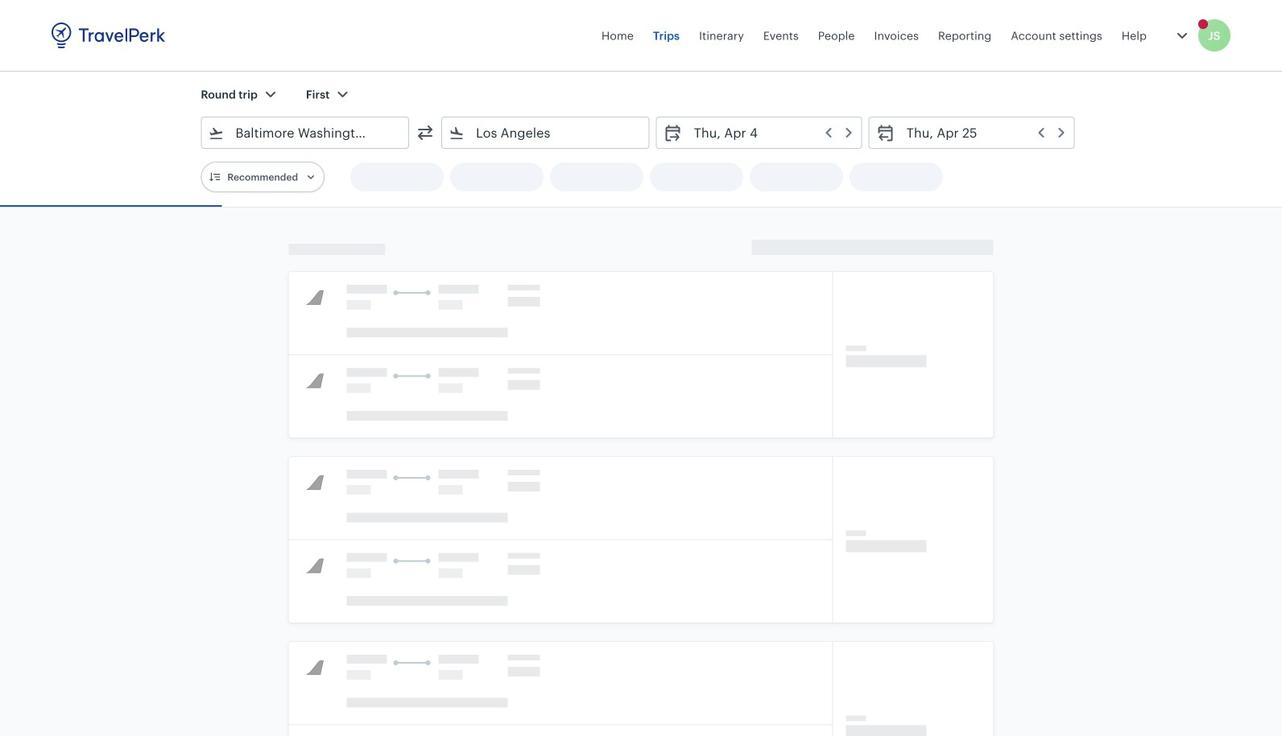 Task type: describe. For each thing, give the bounding box(es) containing it.
From search field
[[224, 120, 387, 146]]



Task type: locate. For each thing, give the bounding box(es) containing it.
To search field
[[465, 120, 628, 146]]

Return field
[[895, 120, 1068, 146]]

Depart field
[[683, 120, 855, 146]]



Task type: vqa. For each thing, say whether or not it's contained in the screenshot.
Return field
yes



